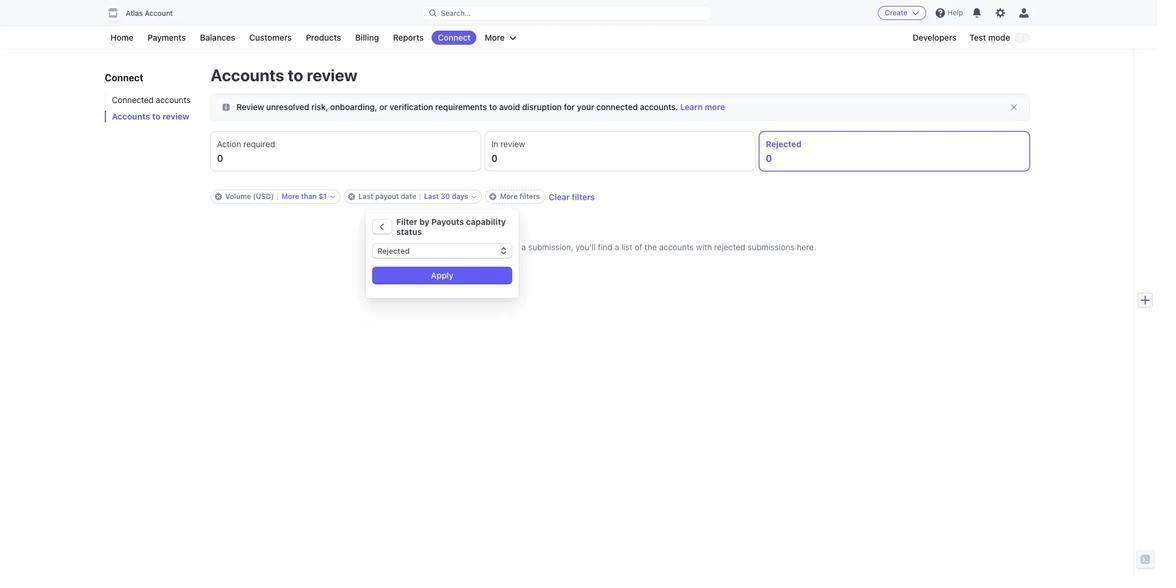 Task type: locate. For each thing, give the bounding box(es) containing it.
0 vertical spatial accounts
[[156, 95, 190, 105]]

clear filters button
[[549, 192, 595, 202]]

action
[[217, 139, 241, 149]]

0 inside the rejected 0
[[766, 153, 773, 164]]

0 inside action required 0
[[217, 153, 223, 164]]

to up unresolved
[[288, 65, 304, 85]]

filters left the 'clear' at left top
[[520, 192, 540, 201]]

connected accounts link
[[105, 94, 199, 106]]

0 horizontal spatial accounts to review
[[112, 111, 189, 121]]

filters right the 'clear' at left top
[[572, 192, 595, 202]]

rejected right has
[[488, 242, 520, 252]]

review down connected accounts link at top left
[[162, 111, 189, 121]]

0 horizontal spatial rejected
[[488, 242, 520, 252]]

1 0 from the left
[[217, 153, 223, 164]]

more inside button
[[485, 32, 505, 42]]

when stripe has rejected a submission, you'll find a list of the accounts with rejected submissions here.
[[424, 242, 817, 252]]

when
[[424, 242, 446, 252]]

accounts down connected
[[112, 111, 150, 121]]

with
[[697, 242, 712, 252]]

more left than at left top
[[282, 192, 299, 201]]

review inside in review 0
[[501, 139, 526, 149]]

the
[[645, 242, 657, 252]]

1 vertical spatial review
[[162, 111, 189, 121]]

connect up connected
[[105, 72, 143, 83]]

1 horizontal spatial accounts to review
[[211, 65, 358, 85]]

to down connected accounts link at top left
[[152, 111, 160, 121]]

edit last payout date image
[[472, 194, 477, 199]]

review unresolved risk, onboarding, or verification requirements to avoid disruption for your connected accounts. learn more
[[237, 102, 726, 112]]

accounts to review up unresolved
[[211, 65, 358, 85]]

a left "list"
[[615, 242, 620, 252]]

3 0 from the left
[[766, 153, 773, 164]]

submission,
[[529, 242, 574, 252]]

1 last from the left
[[359, 192, 374, 201]]

of
[[635, 242, 643, 252]]

mode
[[989, 32, 1011, 42]]

notifications image
[[973, 8, 983, 18]]

review
[[237, 102, 264, 112]]

payout
[[375, 192, 399, 201]]

stripe
[[448, 242, 471, 252]]

1 vertical spatial accounts to review
[[112, 111, 189, 121]]

2 horizontal spatial review
[[501, 139, 526, 149]]

Search… search field
[[422, 6, 712, 20]]

0 inside in review 0
[[492, 153, 498, 164]]

more right add more filters icon
[[500, 192, 518, 201]]

help button
[[932, 4, 968, 22]]

last left 30
[[424, 192, 439, 201]]

connect down search…
[[438, 32, 471, 42]]

accounts to review
[[211, 65, 358, 85], [112, 111, 189, 121]]

accounts
[[211, 65, 284, 85], [112, 111, 150, 121]]

menu containing filter by payouts capability status
[[368, 212, 512, 284]]

more
[[485, 32, 505, 42], [282, 192, 299, 201], [500, 192, 518, 201]]

customers link
[[244, 31, 298, 45]]

0 vertical spatial connect
[[438, 32, 471, 42]]

0 horizontal spatial connect
[[105, 72, 143, 83]]

connect
[[438, 32, 471, 42], [105, 72, 143, 83]]

a
[[522, 242, 526, 252], [615, 242, 620, 252]]

0 down action
[[217, 153, 223, 164]]

accounts to review down connected accounts link at top left
[[112, 111, 189, 121]]

balances link
[[194, 31, 241, 45]]

0 down rejected
[[766, 153, 773, 164]]

accounts
[[156, 95, 190, 105], [660, 242, 694, 252]]

accounts up accounts to review link
[[156, 95, 190, 105]]

your
[[577, 102, 595, 112]]

for
[[564, 102, 575, 112]]

0 horizontal spatial a
[[522, 242, 526, 252]]

1 horizontal spatial accounts
[[211, 65, 284, 85]]

0 down in on the left top of page
[[492, 153, 498, 164]]

0 horizontal spatial filters
[[520, 192, 540, 201]]

rejected
[[488, 242, 520, 252], [715, 242, 746, 252]]

0 horizontal spatial to
[[152, 111, 160, 121]]

menu
[[368, 212, 512, 284]]

0 vertical spatial accounts to review
[[211, 65, 358, 85]]

review up risk, in the top left of the page
[[307, 65, 358, 85]]

1 horizontal spatial 0
[[492, 153, 498, 164]]

1 horizontal spatial rejected
[[715, 242, 746, 252]]

developers
[[913, 32, 957, 42]]

test mode
[[970, 32, 1011, 42]]

more right connect link
[[485, 32, 505, 42]]

capability
[[466, 217, 506, 227]]

to
[[288, 65, 304, 85], [490, 102, 497, 112], [152, 111, 160, 121]]

0 horizontal spatial accounts
[[112, 111, 150, 121]]

2 0 from the left
[[492, 153, 498, 164]]

0 horizontal spatial accounts
[[156, 95, 190, 105]]

billing link
[[350, 31, 385, 45]]

more than $1
[[282, 192, 327, 201]]

to left avoid at left
[[490, 102, 497, 112]]

0 horizontal spatial review
[[162, 111, 189, 121]]

1 rejected from the left
[[488, 242, 520, 252]]

1 horizontal spatial filters
[[572, 192, 595, 202]]

a left submission,
[[522, 242, 526, 252]]

volume
[[225, 192, 251, 201]]

review
[[307, 65, 358, 85], [162, 111, 189, 121], [501, 139, 526, 149]]

0 horizontal spatial last
[[359, 192, 374, 201]]

requirements
[[436, 102, 487, 112]]

filters
[[572, 192, 595, 202], [520, 192, 540, 201]]

2 horizontal spatial 0
[[766, 153, 773, 164]]

atlas account
[[126, 9, 173, 18]]

last right remove last payout date "icon"
[[359, 192, 374, 201]]

rejected right "with"
[[715, 242, 746, 252]]

1 horizontal spatial a
[[615, 242, 620, 252]]

0 horizontal spatial 0
[[217, 153, 223, 164]]

$1
[[319, 192, 327, 201]]

1 horizontal spatial accounts
[[660, 242, 694, 252]]

review right in on the left top of page
[[501, 139, 526, 149]]

1 horizontal spatial review
[[307, 65, 358, 85]]

home
[[110, 32, 134, 42]]

filters for clear filters
[[572, 192, 595, 202]]

1 horizontal spatial last
[[424, 192, 439, 201]]

tab list containing 0
[[211, 132, 1030, 171]]

connected accounts
[[112, 95, 190, 105]]

remove last payout date image
[[348, 193, 355, 200]]

accounts right the
[[660, 242, 694, 252]]

or
[[380, 102, 388, 112]]

tab list
[[211, 132, 1030, 171]]

0
[[217, 153, 223, 164], [492, 153, 498, 164], [766, 153, 773, 164]]

0 for in review 0
[[492, 153, 498, 164]]

disruption
[[523, 102, 562, 112]]

last 30 days
[[424, 192, 469, 201]]

unresolved
[[266, 102, 309, 112]]

more for more than $1
[[282, 192, 299, 201]]

atlas
[[126, 9, 143, 18]]

you'll
[[576, 242, 596, 252]]

last
[[359, 192, 374, 201], [424, 192, 439, 201]]

account
[[145, 9, 173, 18]]

products link
[[300, 31, 347, 45]]

more
[[705, 102, 726, 112]]

payments
[[148, 32, 186, 42]]

accounts up review
[[211, 65, 284, 85]]

volume (usd)
[[225, 192, 274, 201]]

2 vertical spatial review
[[501, 139, 526, 149]]

filters for more filters
[[520, 192, 540, 201]]

1 vertical spatial connect
[[105, 72, 143, 83]]

2 last from the left
[[424, 192, 439, 201]]

last for last 30 days
[[424, 192, 439, 201]]



Task type: describe. For each thing, give the bounding box(es) containing it.
remove volume (usd) image
[[215, 193, 222, 200]]

risk,
[[312, 102, 328, 112]]

connected
[[112, 95, 153, 105]]

has
[[473, 242, 486, 252]]

payouts
[[432, 217, 464, 227]]

more for more filters
[[500, 192, 518, 201]]

svg image
[[222, 104, 230, 111]]

date
[[401, 192, 417, 201]]

status
[[397, 227, 422, 237]]

2 a from the left
[[615, 242, 620, 252]]

apply button
[[373, 268, 512, 284]]

30
[[441, 192, 450, 201]]

last payout date
[[359, 192, 417, 201]]

billing
[[355, 32, 379, 42]]

edit volume (usd) image
[[330, 194, 335, 199]]

2 horizontal spatial to
[[490, 102, 497, 112]]

onboarding,
[[331, 102, 377, 112]]

days
[[452, 192, 469, 201]]

1 horizontal spatial to
[[288, 65, 304, 85]]

rejected 0
[[766, 139, 802, 164]]

create
[[886, 8, 908, 17]]

reports
[[393, 32, 424, 42]]

rejected
[[766, 139, 802, 149]]

(usd)
[[253, 192, 274, 201]]

1 horizontal spatial connect
[[438, 32, 471, 42]]

filter by payouts capability status
[[397, 217, 506, 237]]

Search… text field
[[422, 6, 712, 20]]

test
[[970, 32, 987, 42]]

avoid
[[500, 102, 520, 112]]

verification
[[390, 102, 433, 112]]

more filters
[[500, 192, 540, 201]]

clear filters toolbar
[[211, 190, 1030, 204]]

2 rejected from the left
[[715, 242, 746, 252]]

0 for action required 0
[[217, 153, 223, 164]]

add more filters image
[[490, 193, 497, 200]]

create button
[[878, 6, 927, 20]]

required
[[244, 139, 275, 149]]

search…
[[441, 9, 471, 17]]

connected
[[597, 102, 638, 112]]

payments link
[[142, 31, 192, 45]]

list
[[622, 242, 633, 252]]

filter
[[397, 217, 418, 227]]

learn more link
[[681, 102, 726, 112]]

in review 0
[[492, 139, 526, 164]]

reports link
[[387, 31, 430, 45]]

than
[[301, 192, 317, 201]]

help
[[948, 8, 964, 17]]

learn
[[681, 102, 703, 112]]

more for more
[[485, 32, 505, 42]]

clear filters
[[549, 192, 595, 202]]

action required 0
[[217, 139, 275, 164]]

connect link
[[432, 31, 477, 45]]

atlas account button
[[105, 5, 185, 21]]

products
[[306, 32, 341, 42]]

svg image
[[379, 224, 386, 231]]

customers
[[250, 32, 292, 42]]

submissions
[[748, 242, 795, 252]]

1 a from the left
[[522, 242, 526, 252]]

0 vertical spatial accounts
[[211, 65, 284, 85]]

clear
[[549, 192, 570, 202]]

home link
[[105, 31, 139, 45]]

in
[[492, 139, 499, 149]]

1 vertical spatial accounts
[[660, 242, 694, 252]]

1 vertical spatial accounts
[[112, 111, 150, 121]]

accounts.
[[640, 102, 679, 112]]

find
[[598, 242, 613, 252]]

developers link
[[907, 31, 963, 45]]

more button
[[479, 31, 523, 45]]

apply
[[431, 270, 454, 280]]

by
[[420, 217, 430, 227]]

0 vertical spatial review
[[307, 65, 358, 85]]

accounts to review link
[[105, 111, 199, 123]]

balances
[[200, 32, 235, 42]]

last for last payout date
[[359, 192, 374, 201]]

here.
[[797, 242, 817, 252]]



Task type: vqa. For each thing, say whether or not it's contained in the screenshot.
disruption
yes



